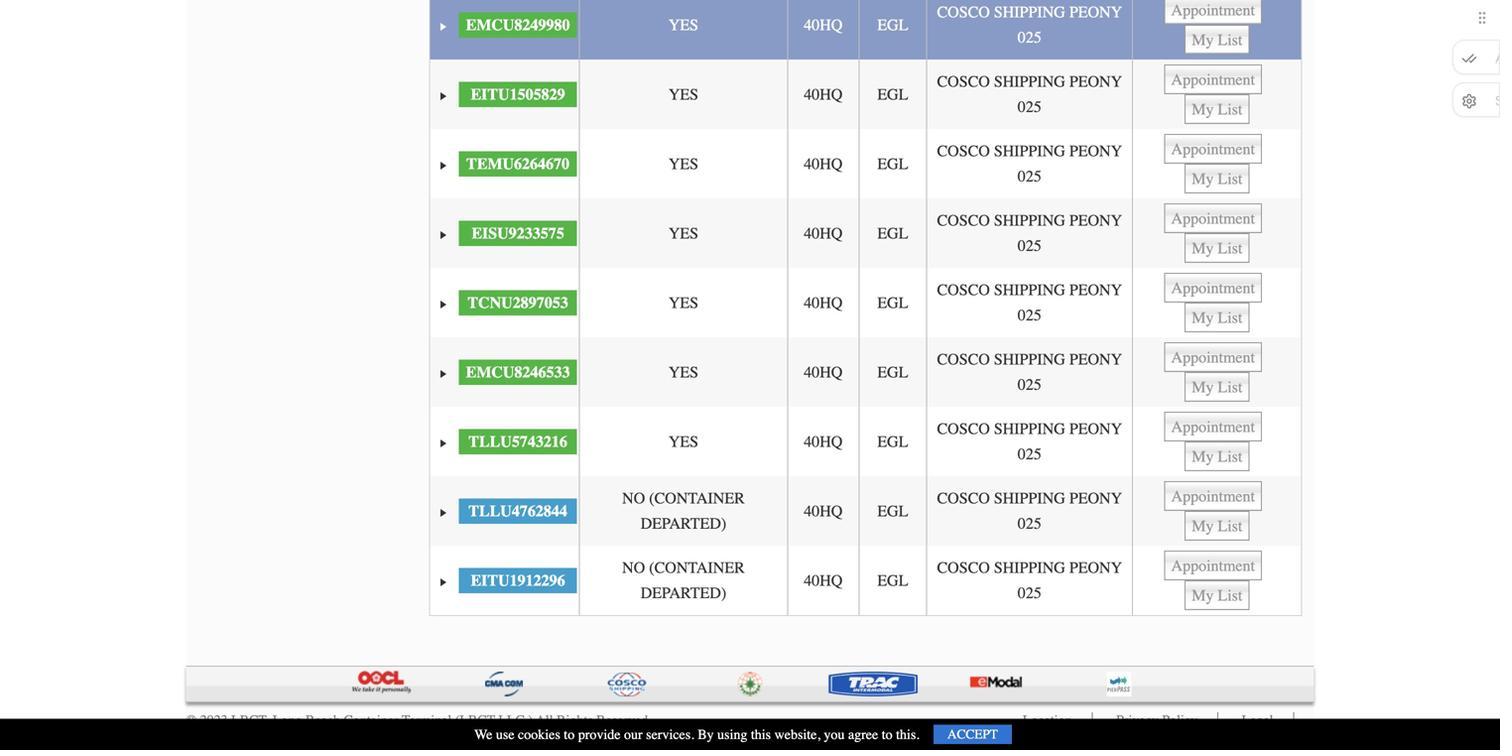 Task type: describe. For each thing, give the bounding box(es) containing it.
cell for emcu8249980
[[1133, 0, 1302, 60]]

emcu8249980
[[466, 16, 570, 34]]

egl cell for eitu1505829
[[859, 60, 927, 129]]

tree grid containing cosco shipping peony 025
[[430, 0, 1302, 616]]

7 row from the top
[[430, 407, 1302, 477]]

by
[[698, 727, 714, 743]]

yes cell for temu6264670
[[579, 129, 788, 199]]

025 for tllu5743216
[[1018, 445, 1042, 464]]

container
[[344, 713, 399, 729]]

40hq for tllu4762844
[[804, 502, 843, 521]]

tllu5743216 cell
[[457, 407, 579, 477]]

cosco shipping peony 025 cell for tllu5743216
[[927, 407, 1133, 477]]

eitu1505829 cell
[[457, 60, 579, 129]]

privacy policy link
[[1117, 713, 1198, 729]]

40hq for tcnu2897053
[[804, 294, 843, 312]]

shipping for eisu9233575
[[994, 211, 1066, 230]]

shipping for eitu1912296
[[994, 559, 1066, 577]]

website,
[[775, 727, 821, 743]]

cosco shipping peony 025 for emcu8246533
[[938, 350, 1123, 394]]

emcu8246533
[[466, 363, 570, 382]]

cosco shipping peony 025 cell for eitu1912296
[[927, 546, 1133, 616]]

use
[[496, 727, 515, 743]]

40hq cell for temu6264670
[[788, 129, 859, 199]]

eitu1912296 cell
[[457, 546, 579, 616]]

1 to from the left
[[564, 727, 575, 743]]

location link
[[1023, 713, 1073, 729]]

you
[[824, 727, 845, 743]]

egl cell for tllu4762844
[[859, 477, 927, 546]]

egl cell for emcu8249980
[[859, 0, 927, 60]]

025 for eitu1505829
[[1018, 98, 1042, 116]]

peony for tllu4762844
[[1070, 489, 1123, 508]]

yes cell for eisu9233575
[[579, 199, 788, 268]]

egl cell for tcnu2897053
[[859, 268, 927, 338]]

yes cell for emcu8246533
[[579, 338, 788, 407]]

025 for tllu4762844
[[1018, 515, 1042, 533]]

cosco shipping peony 025 for tcnu2897053
[[938, 281, 1123, 325]]

yes for eisu9233575
[[669, 224, 699, 243]]

tcnu2897053 cell
[[457, 268, 579, 338]]

(container for tllu4762844
[[649, 489, 745, 508]]

cosco shipping peony 025 for eisu9233575
[[938, 211, 1123, 255]]

cell for tcnu2897053
[[1133, 268, 1302, 338]]

yes cell for tcnu2897053
[[579, 268, 788, 338]]

40hq cell for eisu9233575
[[788, 199, 859, 268]]

40hq for eitu1912296
[[804, 572, 843, 590]]

this.
[[896, 727, 920, 743]]

provide
[[578, 727, 621, 743]]

cosco shipping peony 025 cell for eitu1505829
[[927, 60, 1133, 129]]

eitu1505829
[[471, 85, 565, 104]]

long
[[273, 713, 302, 729]]

cell for temu6264670
[[1133, 129, 1302, 199]]

cell for eisu9233575
[[1133, 199, 1302, 268]]

eisu9233575 cell
[[457, 199, 579, 268]]

location
[[1023, 713, 1073, 729]]

40hq cell for emcu8249980
[[788, 0, 859, 60]]

emcu8249980 cell
[[457, 0, 579, 60]]

2 to from the left
[[882, 727, 893, 743]]

yes for tllu5743216
[[669, 433, 699, 451]]

peony for temu6264670
[[1070, 142, 1123, 160]]

reserved.
[[597, 713, 652, 729]]

peony for emcu8249980
[[1070, 3, 1123, 21]]

agree
[[849, 727, 879, 743]]

025 for tcnu2897053
[[1018, 306, 1042, 325]]

services.
[[646, 727, 695, 743]]

40hq for tllu5743216
[[804, 433, 843, 451]]

egl cell for eitu1912296
[[859, 546, 927, 616]]

egl cell for emcu8246533
[[859, 338, 927, 407]]

cosco shipping peony 025 cell for emcu8246533
[[927, 338, 1133, 407]]

egl cell for tllu5743216
[[859, 407, 927, 477]]

6 row from the top
[[430, 338, 1302, 407]]

privacy policy
[[1117, 713, 1198, 729]]

egl for tcnu2897053
[[878, 294, 909, 312]]

no (container departed) cell for eitu1912296
[[579, 546, 788, 616]]

cosco shipping peony 025 for emcu8249980
[[938, 3, 1123, 47]]

egl for eisu9233575
[[878, 224, 909, 243]]

lbct,
[[231, 713, 269, 729]]

cell for tllu5743216
[[1133, 407, 1302, 477]]

3 row from the top
[[430, 129, 1302, 199]]

all
[[536, 713, 554, 729]]

egl for emcu8246533
[[878, 363, 909, 382]]

8 row from the top
[[430, 477, 1302, 546]]

2023
[[200, 713, 228, 729]]

departed) for tllu4762844
[[641, 515, 727, 533]]

4 row from the top
[[430, 199, 1302, 268]]

this
[[751, 727, 771, 743]]

llc.)
[[499, 713, 533, 729]]

egl for temu6264670
[[878, 155, 909, 173]]

025 for temu6264670
[[1018, 167, 1042, 186]]

egl cell for eisu9233575
[[859, 199, 927, 268]]

cosco shipping peony 025 cell for eisu9233575
[[927, 199, 1133, 268]]

eitu1912296
[[471, 572, 565, 590]]

beach
[[306, 713, 340, 729]]

cosco shipping peony 025 for tllu5743216
[[938, 420, 1123, 464]]

tllu5743216
[[469, 433, 568, 451]]

(lbct
[[455, 713, 495, 729]]

using
[[718, 727, 748, 743]]

025 for eitu1912296
[[1018, 584, 1042, 603]]

cosco for eisu9233575
[[938, 211, 990, 230]]

1 row from the top
[[430, 0, 1302, 60]]



Task type: vqa. For each thing, say whether or not it's contained in the screenshot.
right to
yes



Task type: locate. For each thing, give the bounding box(es) containing it.
None button
[[1165, 0, 1263, 25], [1185, 25, 1250, 55], [1165, 65, 1263, 94], [1185, 94, 1250, 124], [1165, 134, 1263, 164], [1185, 164, 1250, 194], [1165, 204, 1263, 233], [1185, 233, 1250, 263], [1165, 273, 1263, 303], [1185, 303, 1250, 333], [1165, 343, 1263, 372], [1185, 372, 1250, 402], [1165, 412, 1263, 442], [1185, 442, 1250, 472], [1165, 482, 1263, 511], [1185, 511, 1250, 541], [1165, 551, 1263, 581], [1185, 581, 1250, 611], [1165, 0, 1263, 25], [1185, 25, 1250, 55], [1165, 65, 1263, 94], [1185, 94, 1250, 124], [1165, 134, 1263, 164], [1185, 164, 1250, 194], [1165, 204, 1263, 233], [1185, 233, 1250, 263], [1165, 273, 1263, 303], [1185, 303, 1250, 333], [1165, 343, 1263, 372], [1185, 372, 1250, 402], [1165, 412, 1263, 442], [1185, 442, 1250, 472], [1165, 482, 1263, 511], [1185, 511, 1250, 541], [1165, 551, 1263, 581], [1185, 581, 1250, 611]]

policy
[[1163, 713, 1198, 729]]

yes for emcu8246533
[[669, 363, 699, 382]]

2 no (container departed) cell from the top
[[579, 546, 788, 616]]

5 yes from the top
[[669, 294, 699, 312]]

2 egl cell from the top
[[859, 60, 927, 129]]

shipping for temu6264670
[[994, 142, 1066, 160]]

1 cosco from the top
[[938, 3, 990, 21]]

1 egl cell from the top
[[859, 0, 927, 60]]

yes for temu6264670
[[669, 155, 699, 173]]

40hq cell for emcu8246533
[[788, 338, 859, 407]]

privacy
[[1117, 713, 1159, 729]]

© 2023 lbct, long beach container terminal (lbct llc.) all rights reserved.
[[186, 713, 652, 729]]

7 egl from the top
[[878, 433, 909, 451]]

we
[[475, 727, 493, 743]]

3 cell from the top
[[1133, 129, 1302, 199]]

5 cosco shipping peony 025 cell from the top
[[927, 268, 1133, 338]]

(container
[[649, 489, 745, 508], [649, 559, 745, 577]]

cosco shipping peony 025 cell
[[927, 0, 1133, 60], [927, 60, 1133, 129], [927, 129, 1133, 199], [927, 199, 1133, 268], [927, 268, 1133, 338], [927, 338, 1133, 407], [927, 407, 1133, 477], [927, 477, 1133, 546], [927, 546, 1133, 616]]

025
[[1018, 28, 1042, 47], [1018, 98, 1042, 116], [1018, 167, 1042, 186], [1018, 237, 1042, 255], [1018, 306, 1042, 325], [1018, 376, 1042, 394], [1018, 445, 1042, 464], [1018, 515, 1042, 533], [1018, 584, 1042, 603]]

6 cell from the top
[[1133, 338, 1302, 407]]

8 025 from the top
[[1018, 515, 1042, 533]]

cell
[[1133, 0, 1302, 60], [1133, 60, 1302, 129], [1133, 129, 1302, 199], [1133, 199, 1302, 268], [1133, 268, 1302, 338], [1133, 338, 1302, 407], [1133, 407, 1302, 477], [1133, 477, 1302, 546], [1133, 546, 1302, 616]]

shipping for emcu8249980
[[994, 3, 1066, 21]]

tree grid
[[430, 0, 1302, 616]]

1 shipping from the top
[[994, 3, 1066, 21]]

2 departed) from the top
[[641, 584, 727, 603]]

shipping
[[994, 3, 1066, 21], [994, 73, 1066, 91], [994, 142, 1066, 160], [994, 211, 1066, 230], [994, 281, 1066, 299], [994, 350, 1066, 369], [994, 420, 1066, 438], [994, 489, 1066, 508], [994, 559, 1066, 577]]

5 peony from the top
[[1070, 281, 1123, 299]]

egl for eitu1912296
[[878, 572, 909, 590]]

cosco shipping peony 025
[[938, 3, 1123, 47], [938, 73, 1123, 116], [938, 142, 1123, 186], [938, 211, 1123, 255], [938, 281, 1123, 325], [938, 350, 1123, 394], [938, 420, 1123, 464], [938, 489, 1123, 533], [938, 559, 1123, 603]]

cosco shipping peony 025 for eitu1912296
[[938, 559, 1123, 603]]

4 yes cell from the top
[[579, 199, 788, 268]]

40hq for temu6264670
[[804, 155, 843, 173]]

40hq for emcu8246533
[[804, 363, 843, 382]]

9 peony from the top
[[1070, 559, 1123, 577]]

2 egl from the top
[[878, 85, 909, 104]]

to right all
[[564, 727, 575, 743]]

yes cell for tllu5743216
[[579, 407, 788, 477]]

cosco shipping peony 025 for temu6264670
[[938, 142, 1123, 186]]

6 cosco from the top
[[938, 350, 990, 369]]

cosco for eitu1505829
[[938, 73, 990, 91]]

shipping for tllu5743216
[[994, 420, 1066, 438]]

9 row from the top
[[430, 546, 1302, 616]]

yes for eitu1505829
[[669, 85, 699, 104]]

4 cosco shipping peony 025 cell from the top
[[927, 199, 1133, 268]]

egl for emcu8249980
[[878, 16, 909, 34]]

6 peony from the top
[[1070, 350, 1123, 369]]

8 40hq from the top
[[804, 502, 843, 521]]

4 egl cell from the top
[[859, 199, 927, 268]]

to
[[564, 727, 575, 743], [882, 727, 893, 743]]

1 cosco shipping peony 025 from the top
[[938, 3, 1123, 47]]

legal
[[1242, 713, 1274, 729]]

terminal
[[402, 713, 452, 729]]

9 cosco shipping peony 025 from the top
[[938, 559, 1123, 603]]

cosco for emcu8246533
[[938, 350, 990, 369]]

3 yes from the top
[[669, 155, 699, 173]]

cell for emcu8246533
[[1133, 338, 1302, 407]]

0 vertical spatial no
[[623, 489, 645, 508]]

1 vertical spatial no (container departed)
[[623, 559, 745, 603]]

row
[[430, 0, 1302, 60], [430, 60, 1302, 129], [430, 129, 1302, 199], [430, 199, 1302, 268], [430, 268, 1302, 338], [430, 338, 1302, 407], [430, 407, 1302, 477], [430, 477, 1302, 546], [430, 546, 1302, 616]]

9 shipping from the top
[[994, 559, 1066, 577]]

cosco shipping peony 025 cell for tcnu2897053
[[927, 268, 1133, 338]]

9 cosco shipping peony 025 cell from the top
[[927, 546, 1133, 616]]

5 cosco shipping peony 025 from the top
[[938, 281, 1123, 325]]

2 no from the top
[[623, 559, 645, 577]]

no
[[623, 489, 645, 508], [623, 559, 645, 577]]

6 40hq from the top
[[804, 363, 843, 382]]

7 yes cell from the top
[[579, 407, 788, 477]]

40hq cell for tllu4762844
[[788, 477, 859, 546]]

7 40hq cell from the top
[[788, 407, 859, 477]]

2 cosco shipping peony 025 cell from the top
[[927, 60, 1133, 129]]

4 shipping from the top
[[994, 211, 1066, 230]]

9 40hq cell from the top
[[788, 546, 859, 616]]

40hq cell for eitu1912296
[[788, 546, 859, 616]]

egl for tllu5743216
[[878, 433, 909, 451]]

025 for emcu8246533
[[1018, 376, 1042, 394]]

yes cell
[[579, 0, 788, 60], [579, 60, 788, 129], [579, 129, 788, 199], [579, 199, 788, 268], [579, 268, 788, 338], [579, 338, 788, 407], [579, 407, 788, 477]]

6 egl from the top
[[878, 363, 909, 382]]

5 40hq cell from the top
[[788, 268, 859, 338]]

shipping for tcnu2897053
[[994, 281, 1066, 299]]

egl
[[878, 16, 909, 34], [878, 85, 909, 104], [878, 155, 909, 173], [878, 224, 909, 243], [878, 294, 909, 312], [878, 363, 909, 382], [878, 433, 909, 451], [878, 502, 909, 521], [878, 572, 909, 590]]

2 40hq cell from the top
[[788, 60, 859, 129]]

7 025 from the top
[[1018, 445, 1042, 464]]

no (container departed) cell for tllu4762844
[[579, 477, 788, 546]]

40hq for emcu8249980
[[804, 16, 843, 34]]

emcu8246533 cell
[[457, 338, 579, 407]]

40hq for eitu1505829
[[804, 85, 843, 104]]

1 yes cell from the top
[[579, 0, 788, 60]]

yes cell for emcu8249980
[[579, 0, 788, 60]]

9 cosco from the top
[[938, 559, 990, 577]]

peony for tcnu2897053
[[1070, 281, 1123, 299]]

tcnu2897053
[[468, 294, 569, 312]]

8 cell from the top
[[1133, 477, 1302, 546]]

5 cosco from the top
[[938, 281, 990, 299]]

0 vertical spatial no (container departed)
[[623, 489, 745, 533]]

9 40hq from the top
[[804, 572, 843, 590]]

6 cosco shipping peony 025 cell from the top
[[927, 338, 1133, 407]]

row group
[[430, 0, 1302, 616]]

5 yes cell from the top
[[579, 268, 788, 338]]

departed) for eitu1912296
[[641, 584, 727, 603]]

3 peony from the top
[[1070, 142, 1123, 160]]

3 cosco shipping peony 025 cell from the top
[[927, 129, 1133, 199]]

cosco shipping peony 025 cell for tllu4762844
[[927, 477, 1133, 546]]

egl cell
[[859, 0, 927, 60], [859, 60, 927, 129], [859, 129, 927, 199], [859, 199, 927, 268], [859, 268, 927, 338], [859, 338, 927, 407], [859, 407, 927, 477], [859, 477, 927, 546], [859, 546, 927, 616]]

025 for emcu8249980
[[1018, 28, 1042, 47]]

2 cell from the top
[[1133, 60, 1302, 129]]

2 025 from the top
[[1018, 98, 1042, 116]]

2 peony from the top
[[1070, 73, 1123, 91]]

3 40hq from the top
[[804, 155, 843, 173]]

2 40hq from the top
[[804, 85, 843, 104]]

©
[[186, 713, 197, 729]]

1 peony from the top
[[1070, 3, 1123, 21]]

8 peony from the top
[[1070, 489, 1123, 508]]

temu6264670
[[467, 155, 570, 173]]

cookies
[[518, 727, 561, 743]]

peony for emcu8246533
[[1070, 350, 1123, 369]]

no (container departed) for eitu1912296
[[623, 559, 745, 603]]

accept button
[[934, 725, 1012, 745]]

1 egl from the top
[[878, 16, 909, 34]]

tllu4762844 cell
[[457, 477, 579, 546]]

7 40hq from the top
[[804, 433, 843, 451]]

5 shipping from the top
[[994, 281, 1066, 299]]

5 egl cell from the top
[[859, 268, 927, 338]]

we use cookies to provide our services. by using this website, you agree to this.
[[475, 727, 920, 743]]

temu6264670 cell
[[457, 129, 579, 199]]

6 shipping from the top
[[994, 350, 1066, 369]]

tllu4762844
[[469, 502, 568, 521]]

peony for eisu9233575
[[1070, 211, 1123, 230]]

eisu9233575
[[472, 224, 565, 243]]

8 cosco from the top
[[938, 489, 990, 508]]

no for eitu1912296
[[623, 559, 645, 577]]

row group containing cosco shipping peony 025
[[430, 0, 1302, 616]]

cell for eitu1505829
[[1133, 60, 1302, 129]]

8 cosco shipping peony 025 from the top
[[938, 489, 1123, 533]]

5 025 from the top
[[1018, 306, 1042, 325]]

40hq cell
[[788, 0, 859, 60], [788, 60, 859, 129], [788, 129, 859, 199], [788, 199, 859, 268], [788, 268, 859, 338], [788, 338, 859, 407], [788, 407, 859, 477], [788, 477, 859, 546], [788, 546, 859, 616]]

5 row from the top
[[430, 268, 1302, 338]]

cosco for tcnu2897053
[[938, 281, 990, 299]]

4 40hq cell from the top
[[788, 199, 859, 268]]

cosco for tllu4762844
[[938, 489, 990, 508]]

2 cosco from the top
[[938, 73, 990, 91]]

accept
[[948, 727, 999, 743]]

4 yes from the top
[[669, 224, 699, 243]]

egl cell for temu6264670
[[859, 129, 927, 199]]

1 vertical spatial departed)
[[641, 584, 727, 603]]

1 no (container departed) from the top
[[623, 489, 745, 533]]

cosco shipping peony 025 cell for emcu8249980
[[927, 0, 1133, 60]]

025 for eisu9233575
[[1018, 237, 1042, 255]]

peony for eitu1912296
[[1070, 559, 1123, 577]]

departed)
[[641, 515, 727, 533], [641, 584, 727, 603]]

3 egl from the top
[[878, 155, 909, 173]]

40hq for eisu9233575
[[804, 224, 843, 243]]

egl for eitu1505829
[[878, 85, 909, 104]]

rights
[[557, 713, 593, 729]]

8 shipping from the top
[[994, 489, 1066, 508]]

40hq cell for eitu1505829
[[788, 60, 859, 129]]

cosco
[[938, 3, 990, 21], [938, 73, 990, 91], [938, 142, 990, 160], [938, 211, 990, 230], [938, 281, 990, 299], [938, 350, 990, 369], [938, 420, 990, 438], [938, 489, 990, 508], [938, 559, 990, 577]]

9 025 from the top
[[1018, 584, 1042, 603]]

3 yes cell from the top
[[579, 129, 788, 199]]

yes
[[669, 16, 699, 34], [669, 85, 699, 104], [669, 155, 699, 173], [669, 224, 699, 243], [669, 294, 699, 312], [669, 363, 699, 382], [669, 433, 699, 451]]

4 peony from the top
[[1070, 211, 1123, 230]]

shipping for eitu1505829
[[994, 73, 1066, 91]]

legal link
[[1242, 713, 1274, 729]]

cosco for temu6264670
[[938, 142, 990, 160]]

no (container departed) for tllu4762844
[[623, 489, 745, 533]]

cell for tllu4762844
[[1133, 477, 1302, 546]]

1 40hq from the top
[[804, 16, 843, 34]]

8 egl from the top
[[878, 502, 909, 521]]

cosco shipping peony 025 cell for temu6264670
[[927, 129, 1133, 199]]

4 egl from the top
[[878, 224, 909, 243]]

1 horizontal spatial to
[[882, 727, 893, 743]]

40hq cell for tllu5743216
[[788, 407, 859, 477]]

yes for tcnu2897053
[[669, 294, 699, 312]]

6 cosco shipping peony 025 from the top
[[938, 350, 1123, 394]]

2 cosco shipping peony 025 from the top
[[938, 73, 1123, 116]]

3 cosco from the top
[[938, 142, 990, 160]]

40hq
[[804, 16, 843, 34], [804, 85, 843, 104], [804, 155, 843, 173], [804, 224, 843, 243], [804, 294, 843, 312], [804, 363, 843, 382], [804, 433, 843, 451], [804, 502, 843, 521], [804, 572, 843, 590]]

peony
[[1070, 3, 1123, 21], [1070, 73, 1123, 91], [1070, 142, 1123, 160], [1070, 211, 1123, 230], [1070, 281, 1123, 299], [1070, 350, 1123, 369], [1070, 420, 1123, 438], [1070, 489, 1123, 508], [1070, 559, 1123, 577]]

no (container departed) cell
[[579, 477, 788, 546], [579, 546, 788, 616]]

3 egl cell from the top
[[859, 129, 927, 199]]

7 yes from the top
[[669, 433, 699, 451]]

cell for eitu1912296
[[1133, 546, 1302, 616]]

3 cosco shipping peony 025 from the top
[[938, 142, 1123, 186]]

1 vertical spatial (container
[[649, 559, 745, 577]]

yes cell for eitu1505829
[[579, 60, 788, 129]]

shipping for tllu4762844
[[994, 489, 1066, 508]]

0 horizontal spatial to
[[564, 727, 575, 743]]

no (container departed)
[[623, 489, 745, 533], [623, 559, 745, 603]]

yes for emcu8249980
[[669, 16, 699, 34]]

8 40hq cell from the top
[[788, 477, 859, 546]]

cosco shipping peony 025 for eitu1505829
[[938, 73, 1123, 116]]

shipping for emcu8246533
[[994, 350, 1066, 369]]

cosco for tllu5743216
[[938, 420, 990, 438]]

egl for tllu4762844
[[878, 502, 909, 521]]

1 no (container departed) cell from the top
[[579, 477, 788, 546]]

4 40hq from the top
[[804, 224, 843, 243]]

0 vertical spatial departed)
[[641, 515, 727, 533]]

peony for eitu1505829
[[1070, 73, 1123, 91]]

cosco for eitu1912296
[[938, 559, 990, 577]]

1 departed) from the top
[[641, 515, 727, 533]]

3 40hq cell from the top
[[788, 129, 859, 199]]

8 cosco shipping peony 025 cell from the top
[[927, 477, 1133, 546]]

9 egl from the top
[[878, 572, 909, 590]]

1 vertical spatial no
[[623, 559, 645, 577]]

5 40hq from the top
[[804, 294, 843, 312]]

5 egl from the top
[[878, 294, 909, 312]]

9 cell from the top
[[1133, 546, 1302, 616]]

0 vertical spatial (container
[[649, 489, 745, 508]]

(container for eitu1912296
[[649, 559, 745, 577]]

to left this.
[[882, 727, 893, 743]]

1 (container from the top
[[649, 489, 745, 508]]

2 row from the top
[[430, 60, 1302, 129]]

cosco for emcu8249980
[[938, 3, 990, 21]]

7 egl cell from the top
[[859, 407, 927, 477]]

cosco shipping peony 025 for tllu4762844
[[938, 489, 1123, 533]]

our
[[624, 727, 643, 743]]



